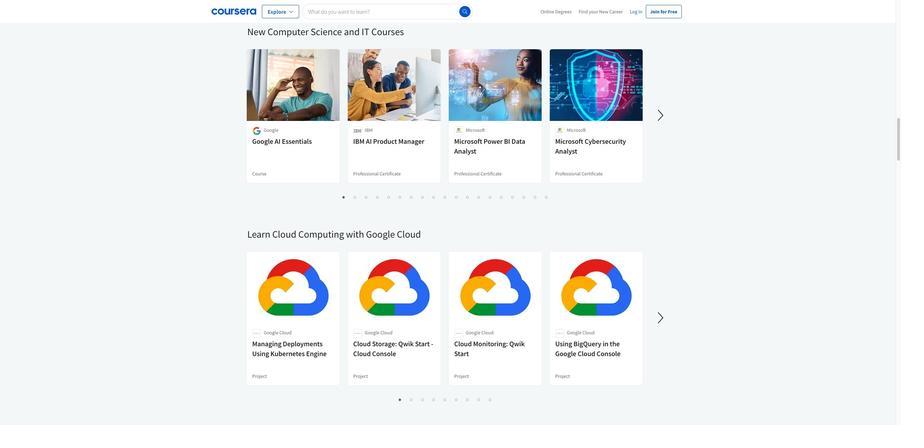 Task type: describe. For each thing, give the bounding box(es) containing it.
next slide image for list within learn cloud computing with google cloud carousel element
[[653, 310, 670, 327]]

next slide image for list inside new computer science and it courses carousel element
[[653, 107, 670, 124]]

google image
[[252, 127, 261, 136]]

top rated courses carousel element
[[247, 0, 649, 4]]

list for ibm icon
[[247, 193, 644, 202]]

1 google cloud image from the left
[[354, 330, 362, 339]]

learn cloud computing with google cloud carousel element
[[244, 207, 902, 410]]

1 google cloud image from the left
[[252, 330, 261, 339]]

2 google cloud image from the left
[[556, 330, 565, 339]]

ibm image
[[354, 127, 362, 136]]

slides group for next slide icon corresponding to list inside new computer science and it courses carousel element
[[244, 49, 902, 190]]



Task type: vqa. For each thing, say whether or not it's contained in the screenshot.
1st Now! from the bottom of the page
no



Task type: locate. For each thing, give the bounding box(es) containing it.
list inside learn cloud computing with google cloud carousel element
[[247, 396, 644, 404]]

list for second google cloud icon from the right
[[247, 396, 644, 404]]

1 horizontal spatial microsoft image
[[556, 127, 565, 136]]

1 list from the top
[[247, 193, 644, 202]]

1 horizontal spatial google cloud image
[[556, 330, 565, 339]]

2 slides group from the top
[[244, 252, 902, 392]]

None search field
[[302, 4, 473, 19]]

2 list from the top
[[247, 396, 644, 404]]

1 vertical spatial next slide image
[[653, 310, 670, 327]]

2 next slide image from the top
[[653, 310, 670, 327]]

microsoft image
[[455, 127, 463, 136], [556, 127, 565, 136]]

1 vertical spatial slides group
[[244, 252, 902, 392]]

1 next slide image from the top
[[653, 107, 670, 124]]

google cloud image
[[354, 330, 362, 339], [455, 330, 463, 339]]

1 microsoft image from the left
[[455, 127, 463, 136]]

1 vertical spatial list
[[247, 396, 644, 404]]

new computer science and it courses carousel element
[[244, 4, 902, 207]]

2 microsoft image from the left
[[556, 127, 565, 136]]

1 horizontal spatial google cloud image
[[455, 330, 463, 339]]

0 horizontal spatial microsoft image
[[455, 127, 463, 136]]

google cloud image
[[252, 330, 261, 339], [556, 330, 565, 339]]

list
[[247, 193, 644, 202], [247, 396, 644, 404]]

slides group
[[244, 49, 902, 190], [244, 252, 902, 392]]

next slide image
[[653, 107, 670, 124], [653, 310, 670, 327]]

list inside new computer science and it courses carousel element
[[247, 193, 644, 202]]

coursera image
[[212, 6, 256, 17]]

2 google cloud image from the left
[[455, 330, 463, 339]]

What do you want to learn? text field
[[302, 4, 473, 19]]

1 slides group from the top
[[244, 49, 902, 190]]

0 horizontal spatial google cloud image
[[354, 330, 362, 339]]

0 horizontal spatial google cloud image
[[252, 330, 261, 339]]

next slide image inside learn cloud computing with google cloud carousel element
[[653, 310, 670, 327]]

0 vertical spatial next slide image
[[653, 107, 670, 124]]

slides group for next slide icon within learn cloud computing with google cloud carousel element
[[244, 252, 902, 392]]

0 vertical spatial list
[[247, 193, 644, 202]]

0 vertical spatial slides group
[[244, 49, 902, 190]]



